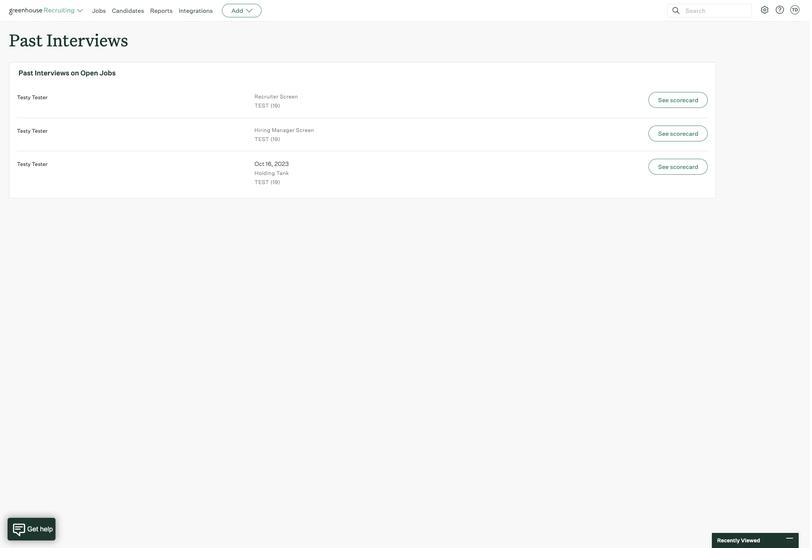 Task type: locate. For each thing, give the bounding box(es) containing it.
1 see from the top
[[658, 96, 669, 104]]

1 vertical spatial testy
[[17, 128, 31, 134]]

td button
[[791, 5, 800, 14]]

1 vertical spatial scorecard
[[670, 130, 698, 137]]

1 vertical spatial see scorecard
[[658, 130, 698, 137]]

3 test from the top
[[255, 179, 269, 185]]

1 vertical spatial jobs
[[100, 69, 116, 77]]

see
[[658, 96, 669, 104], [658, 130, 669, 137], [658, 163, 669, 171]]

interviews left the on
[[35, 69, 69, 77]]

1 vertical spatial screen
[[296, 127, 314, 133]]

2 vertical spatial see scorecard link
[[492, 159, 708, 175]]

1 testy from the top
[[17, 94, 31, 100]]

testy tester
[[17, 94, 48, 100], [17, 128, 48, 134], [17, 161, 48, 167]]

1 (19) from the top
[[271, 102, 280, 109]]

greenhouse recruiting image
[[9, 6, 77, 15]]

testy
[[17, 94, 31, 100], [17, 128, 31, 134], [17, 161, 31, 167]]

see scorecard link for hiring manager screen
[[492, 126, 708, 141]]

2 testy tester link from the top
[[17, 128, 48, 134]]

2023
[[274, 160, 289, 168]]

1 tester from the top
[[32, 94, 48, 100]]

(19) inside recruiter screen test (19)
[[271, 102, 280, 109]]

0 vertical spatial past
[[9, 29, 43, 51]]

past interviews on open jobs
[[18, 69, 116, 77]]

2 vertical spatial test
[[255, 179, 269, 185]]

0 vertical spatial see
[[658, 96, 669, 104]]

2 see scorecard link from the top
[[492, 126, 708, 141]]

past
[[9, 29, 43, 51], [18, 69, 33, 77]]

1 vertical spatial (19)
[[271, 136, 280, 142]]

1 vertical spatial interviews
[[35, 69, 69, 77]]

see scorecard
[[658, 96, 698, 104], [658, 130, 698, 137], [658, 163, 698, 171]]

testy tester link for hiring
[[17, 128, 48, 134]]

scorecard for recruiter screen
[[670, 96, 698, 104]]

(19)
[[271, 102, 280, 109], [271, 136, 280, 142], [271, 179, 280, 185]]

1 testy tester link from the top
[[17, 94, 48, 100]]

2 vertical spatial see
[[658, 163, 669, 171]]

1 vertical spatial test
[[255, 136, 269, 142]]

1 see scorecard link from the top
[[492, 92, 708, 108]]

2 tester from the top
[[32, 128, 48, 134]]

1 test from the top
[[255, 102, 269, 109]]

testy tester link for recruiter
[[17, 94, 48, 100]]

2 vertical spatial testy tester link
[[17, 161, 48, 167]]

td button
[[789, 4, 801, 16]]

td
[[792, 7, 798, 12]]

past for past interviews
[[9, 29, 43, 51]]

0 vertical spatial (19)
[[271, 102, 280, 109]]

2 vertical spatial tester
[[32, 161, 48, 167]]

2 vertical spatial testy tester
[[17, 161, 48, 167]]

screen inside hiring manager screen test (19)
[[296, 127, 314, 133]]

1 vertical spatial testy tester
[[17, 128, 48, 134]]

screen right manager
[[296, 127, 314, 133]]

2 see from the top
[[658, 130, 669, 137]]

2 scorecard from the top
[[670, 130, 698, 137]]

test inside recruiter screen test (19)
[[255, 102, 269, 109]]

testy tester link
[[17, 94, 48, 100], [17, 128, 48, 134], [17, 161, 48, 167]]

past for past interviews on open jobs
[[18, 69, 33, 77]]

(19) inside hiring manager screen test (19)
[[271, 136, 280, 142]]

see for recruiter screen
[[658, 96, 669, 104]]

(19) down recruiter
[[271, 102, 280, 109]]

2 (19) from the top
[[271, 136, 280, 142]]

0 vertical spatial testy tester
[[17, 94, 48, 100]]

oct 16, 2023 holding tank test (19)
[[255, 160, 289, 185]]

candidates
[[112, 7, 144, 14]]

2 vertical spatial (19)
[[271, 179, 280, 185]]

1 vertical spatial see scorecard link
[[492, 126, 708, 141]]

0 vertical spatial interviews
[[47, 29, 128, 51]]

2 test from the top
[[255, 136, 269, 142]]

1 vertical spatial past
[[18, 69, 33, 77]]

1 scorecard from the top
[[670, 96, 698, 104]]

0 vertical spatial scorecard
[[670, 96, 698, 104]]

scorecard
[[670, 96, 698, 104], [670, 130, 698, 137], [670, 163, 698, 171]]

jobs
[[92, 7, 106, 14], [100, 69, 116, 77]]

jobs right open
[[100, 69, 116, 77]]

scorecard for hiring manager screen
[[670, 130, 698, 137]]

3 see from the top
[[658, 163, 669, 171]]

holding
[[255, 170, 275, 176]]

1 vertical spatial testy tester link
[[17, 128, 48, 134]]

interviews down jobs link
[[47, 29, 128, 51]]

recently viewed
[[717, 538, 760, 544]]

(19) inside oct 16, 2023 holding tank test (19)
[[271, 179, 280, 185]]

0 vertical spatial screen
[[280, 93, 298, 100]]

3 see scorecard link from the top
[[492, 159, 708, 175]]

interviews for past interviews on open jobs
[[35, 69, 69, 77]]

0 vertical spatial test
[[255, 102, 269, 109]]

0 vertical spatial see scorecard link
[[492, 92, 708, 108]]

2 vertical spatial testy
[[17, 161, 31, 167]]

1 vertical spatial see
[[658, 130, 669, 137]]

interviews
[[47, 29, 128, 51], [35, 69, 69, 77]]

integrations link
[[179, 7, 213, 14]]

screen
[[280, 93, 298, 100], [296, 127, 314, 133]]

0 vertical spatial see scorecard
[[658, 96, 698, 104]]

see scorecard link
[[492, 92, 708, 108], [492, 126, 708, 141], [492, 159, 708, 175]]

2 vertical spatial see scorecard
[[658, 163, 698, 171]]

0 vertical spatial tester
[[32, 94, 48, 100]]

3 (19) from the top
[[271, 179, 280, 185]]

test
[[255, 102, 269, 109], [255, 136, 269, 142], [255, 179, 269, 185]]

screen right recruiter
[[280, 93, 298, 100]]

test down holding
[[255, 179, 269, 185]]

2 vertical spatial scorecard
[[670, 163, 698, 171]]

test down hiring
[[255, 136, 269, 142]]

2 testy from the top
[[17, 128, 31, 134]]

interviews for past interviews
[[47, 29, 128, 51]]

1 vertical spatial tester
[[32, 128, 48, 134]]

1 see scorecard from the top
[[658, 96, 698, 104]]

2 see scorecard from the top
[[658, 130, 698, 137]]

(19) down 'tank'
[[271, 179, 280, 185]]

jobs left the candidates
[[92, 7, 106, 14]]

hiring
[[255, 127, 271, 133]]

1 testy tester from the top
[[17, 94, 48, 100]]

0 vertical spatial testy tester link
[[17, 94, 48, 100]]

(19) down manager
[[271, 136, 280, 142]]

add
[[231, 7, 243, 14]]

3 testy tester link from the top
[[17, 161, 48, 167]]

test inside oct 16, 2023 holding tank test (19)
[[255, 179, 269, 185]]

test down recruiter
[[255, 102, 269, 109]]

open
[[81, 69, 98, 77]]

0 vertical spatial testy
[[17, 94, 31, 100]]

recently
[[717, 538, 740, 544]]

screen inside recruiter screen test (19)
[[280, 93, 298, 100]]

oct
[[255, 160, 264, 168]]

2 testy tester from the top
[[17, 128, 48, 134]]

16,
[[266, 160, 273, 168]]

tester
[[32, 94, 48, 100], [32, 128, 48, 134], [32, 161, 48, 167]]

test inside hiring manager screen test (19)
[[255, 136, 269, 142]]

see scorecard for recruiter screen
[[658, 96, 698, 104]]



Task type: vqa. For each thing, say whether or not it's contained in the screenshot.
topmost Michael
no



Task type: describe. For each thing, give the bounding box(es) containing it.
manager
[[272, 127, 295, 133]]

jobs link
[[92, 7, 106, 14]]

tester for hiring manager screen
[[32, 128, 48, 134]]

Search text field
[[684, 5, 745, 16]]

0 vertical spatial jobs
[[92, 7, 106, 14]]

see scorecard for hiring manager screen
[[658, 130, 698, 137]]

see for hiring manager screen
[[658, 130, 669, 137]]

3 scorecard from the top
[[670, 163, 698, 171]]

hiring manager screen test (19)
[[255, 127, 314, 142]]

3 tester from the top
[[32, 161, 48, 167]]

reports
[[150, 7, 173, 14]]

viewed
[[741, 538, 760, 544]]

tester for recruiter screen
[[32, 94, 48, 100]]

recruiter screen test (19)
[[255, 93, 298, 109]]

add button
[[222, 4, 262, 17]]

integrations
[[179, 7, 213, 14]]

testy for hiring
[[17, 128, 31, 134]]

tank
[[276, 170, 289, 176]]

testy tester for recruiter
[[17, 94, 48, 100]]

3 testy from the top
[[17, 161, 31, 167]]

see scorecard link for recruiter screen
[[492, 92, 708, 108]]

on
[[71, 69, 79, 77]]

configure image
[[760, 5, 769, 14]]

recruiter
[[255, 93, 279, 100]]

candidates link
[[112, 7, 144, 14]]

reports link
[[150, 7, 173, 14]]

testy tester for hiring
[[17, 128, 48, 134]]

past interviews
[[9, 29, 128, 51]]

3 see scorecard from the top
[[658, 163, 698, 171]]

testy for recruiter
[[17, 94, 31, 100]]

3 testy tester from the top
[[17, 161, 48, 167]]



